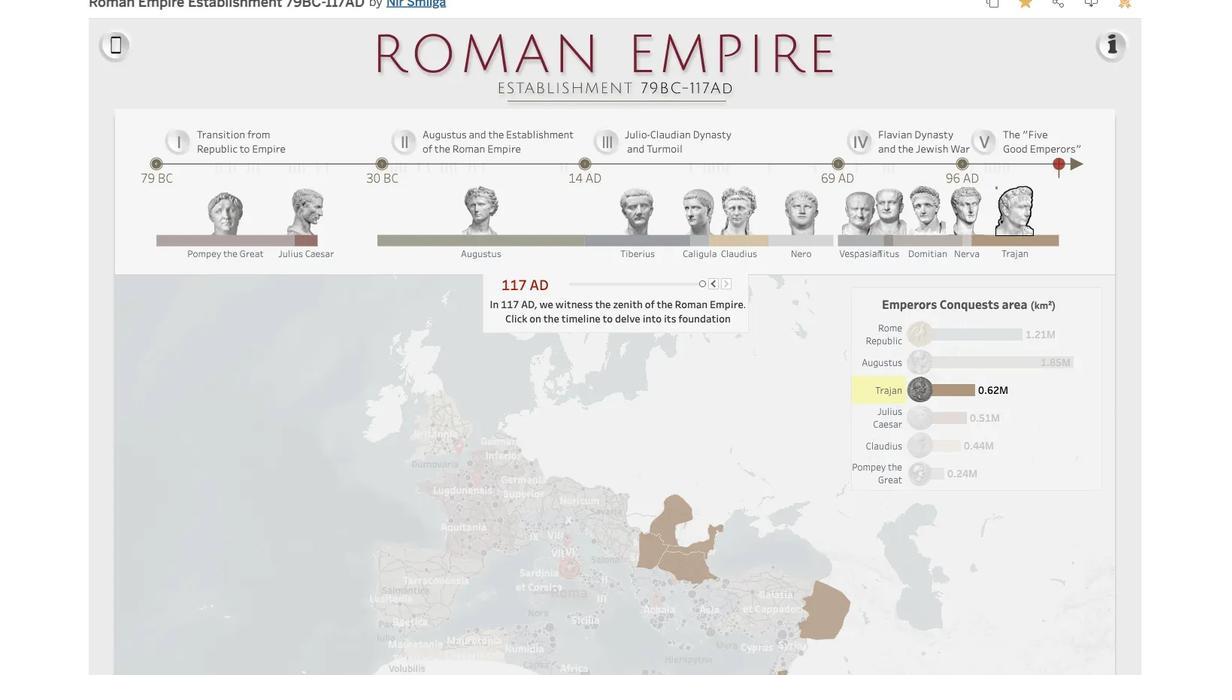 Task type: describe. For each thing, give the bounding box(es) containing it.
make a copy image
[[986, 0, 1000, 9]]

favorite button image
[[1019, 0, 1033, 9]]

nominate for viz of the day image
[[1119, 0, 1132, 9]]



Task type: vqa. For each thing, say whether or not it's contained in the screenshot.
the leftmost Ben Norland image
no



